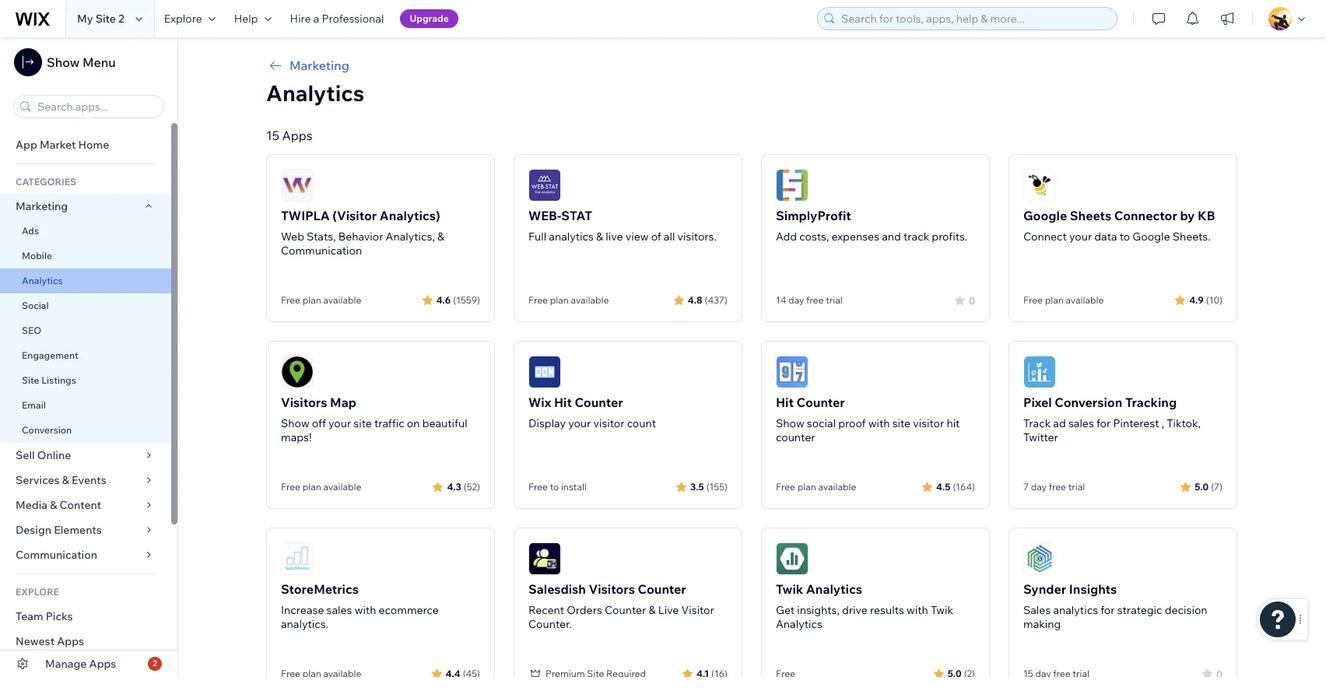 Task type: describe. For each thing, give the bounding box(es) containing it.
strategic
[[1118, 604, 1163, 618]]

4.5
[[937, 481, 951, 493]]

available for analytics
[[571, 294, 609, 306]]

(7)
[[1212, 481, 1223, 493]]

all
[[664, 230, 675, 244]]

1 vertical spatial marketing link
[[0, 194, 171, 219]]

media & content
[[16, 498, 101, 512]]

14 day free trial
[[776, 294, 843, 306]]

free for visitors
[[281, 481, 301, 493]]

sales inside pixel conversion tracking track ad sales for pinterest , tiktok, twitter
[[1069, 417, 1095, 431]]

sell
[[16, 449, 35, 463]]

5.0 (7)
[[1196, 481, 1223, 493]]

social link
[[0, 294, 171, 319]]

upgrade
[[410, 12, 449, 24]]

elements
[[54, 523, 102, 537]]

results
[[871, 604, 905, 618]]

0 vertical spatial twik
[[776, 582, 804, 597]]

1 horizontal spatial marketing
[[290, 58, 349, 73]]

day for conversion
[[1032, 481, 1047, 493]]

apps for manage apps
[[89, 657, 116, 671]]

hit counter logo image
[[776, 356, 809, 389]]

design
[[16, 523, 51, 537]]

plan for google
[[1046, 294, 1064, 306]]

free for google
[[1024, 294, 1044, 306]]

& inside salesdish visitors counter recent orders counter & live visitor counter.
[[649, 604, 656, 618]]

off
[[312, 417, 326, 431]]

conversion inside pixel conversion tracking track ad sales for pinterest , tiktok, twitter
[[1055, 395, 1123, 410]]

analytics up 15 apps
[[266, 79, 365, 107]]

0 vertical spatial 2
[[118, 12, 124, 26]]

google sheets connector by kb logo image
[[1024, 169, 1057, 202]]

1 horizontal spatial twik
[[931, 604, 954, 618]]

drive
[[843, 604, 868, 618]]

communication link
[[0, 543, 171, 568]]

trial for conversion
[[1069, 481, 1086, 493]]

pixel
[[1024, 395, 1053, 410]]

listings
[[41, 375, 76, 386]]

email link
[[0, 393, 171, 418]]

display
[[529, 417, 566, 431]]

team picks
[[16, 610, 73, 624]]

twipla (visitor analytics) web stats, behavior analytics, & communication
[[281, 208, 445, 258]]

web
[[281, 230, 304, 244]]

proof
[[839, 417, 866, 431]]

pixel conversion tracking track ad sales for pinterest , tiktok, twitter
[[1024, 395, 1202, 445]]

email
[[22, 400, 46, 411]]

newest apps
[[16, 635, 84, 649]]

free for web-
[[529, 294, 548, 306]]

visitor inside wix hit counter display your visitor count
[[594, 417, 625, 431]]

web-
[[529, 208, 562, 224]]

menu
[[82, 55, 116, 70]]

3.5
[[691, 481, 704, 493]]

media & content link
[[0, 493, 171, 518]]

free plan available for web-
[[529, 294, 609, 306]]

view
[[626, 230, 649, 244]]

services
[[16, 473, 60, 487]]

site inside hit counter show social proof with site visitor hit counter
[[893, 417, 911, 431]]

expenses
[[832, 230, 880, 244]]

install
[[561, 481, 587, 493]]

hit inside hit counter show social proof with site visitor hit counter
[[776, 395, 794, 410]]

,
[[1162, 417, 1165, 431]]

stat
[[562, 208, 593, 224]]

services & events
[[16, 473, 107, 487]]

communication inside twipla (visitor analytics) web stats, behavior analytics, & communication
[[281, 244, 362, 258]]

manage apps
[[45, 657, 116, 671]]

track
[[1024, 417, 1051, 431]]

mobile link
[[0, 244, 171, 269]]

show for hit counter
[[776, 417, 805, 431]]

conversion inside conversion link
[[22, 424, 72, 436]]

salesdish visitors counter logo image
[[529, 543, 561, 575]]

free plan available for twipla
[[281, 294, 362, 306]]

plan for hit
[[798, 481, 817, 493]]

plan for twipla
[[303, 294, 321, 306]]

full
[[529, 230, 547, 244]]

content
[[60, 498, 101, 512]]

sell online
[[16, 449, 71, 463]]

pixel conversion tracking logo image
[[1024, 356, 1057, 389]]

visitors map logo image
[[281, 356, 314, 389]]

sales
[[1024, 604, 1052, 618]]

design elements
[[16, 523, 102, 537]]

& inside web-stat full analytics & live view of all visitors.
[[597, 230, 604, 244]]

3.5 (155)
[[691, 481, 728, 493]]

get
[[776, 604, 795, 618]]

analytics up insights,
[[807, 582, 863, 597]]

decision
[[1166, 604, 1208, 618]]

twik analytics get insights, drive results with twik analytics
[[776, 582, 954, 632]]

profits.
[[932, 230, 968, 244]]

day for add
[[789, 294, 805, 306]]

of
[[652, 230, 662, 244]]

available for off
[[324, 481, 362, 493]]

simplyprofit add costs, expenses and track profits.
[[776, 208, 968, 244]]

engagement
[[22, 350, 78, 361]]

counter up live at the bottom
[[638, 582, 687, 597]]

with inside storemetrics increase sales with ecommerce analytics.
[[355, 604, 376, 618]]

& right media at the bottom left of the page
[[50, 498, 57, 512]]

communication inside "link"
[[16, 548, 100, 562]]

with inside hit counter show social proof with site visitor hit counter
[[869, 417, 890, 431]]

hire
[[290, 12, 311, 26]]

seo
[[22, 325, 41, 336]]

data
[[1095, 230, 1118, 244]]

free for twipla
[[281, 294, 301, 306]]

newest apps link
[[0, 629, 171, 654]]

storemetrics
[[281, 582, 359, 597]]

ecommerce
[[379, 604, 439, 618]]

twitter
[[1024, 431, 1059, 445]]

(10)
[[1207, 294, 1223, 306]]

web-stat logo image
[[529, 169, 561, 202]]

show menu
[[47, 55, 116, 70]]

apps for 15 apps
[[282, 128, 313, 143]]

1 vertical spatial site
[[22, 375, 39, 386]]

your inside google sheets connector by kb connect your data to google sheets.
[[1070, 230, 1093, 244]]

connect
[[1024, 230, 1068, 244]]

available for web
[[324, 294, 362, 306]]

show inside button
[[47, 55, 80, 70]]

& left events
[[62, 473, 69, 487]]

(437)
[[705, 294, 728, 306]]

hit inside wix hit counter display your visitor count
[[554, 395, 572, 410]]

free for hit
[[776, 481, 796, 493]]

explore
[[164, 12, 202, 26]]

synder insights logo image
[[1024, 543, 1057, 575]]

synder
[[1024, 582, 1067, 597]]

help
[[234, 12, 258, 26]]

free to install
[[529, 481, 587, 493]]

hit counter show social proof with site visitor hit counter
[[776, 395, 961, 445]]

available for social
[[819, 481, 857, 493]]

categories
[[16, 176, 76, 188]]

maps!
[[281, 431, 312, 445]]

salesdish
[[529, 582, 586, 597]]

app market home
[[16, 138, 109, 152]]

apps for newest apps
[[57, 635, 84, 649]]



Task type: locate. For each thing, give the bounding box(es) containing it.
free for conversion
[[1050, 481, 1067, 493]]

free plan available down 'counter'
[[776, 481, 857, 493]]

analytics for stat
[[549, 230, 594, 244]]

0 horizontal spatial free
[[807, 294, 824, 306]]

for down insights
[[1101, 604, 1116, 618]]

picks
[[46, 610, 73, 624]]

visitors inside salesdish visitors counter recent orders counter & live visitor counter.
[[589, 582, 635, 597]]

2 vertical spatial apps
[[89, 657, 116, 671]]

& right analytics,
[[438, 230, 445, 244]]

1 hit from the left
[[554, 395, 572, 410]]

0 vertical spatial day
[[789, 294, 805, 306]]

beautiful
[[423, 417, 468, 431]]

plan up wix hit counter logo
[[550, 294, 569, 306]]

counter up social
[[797, 395, 846, 410]]

1 horizontal spatial google
[[1133, 230, 1171, 244]]

counter inside hit counter show social proof with site visitor hit counter
[[797, 395, 846, 410]]

site right the proof
[[893, 417, 911, 431]]

site up email at the left bottom
[[22, 375, 39, 386]]

show left off
[[281, 417, 310, 431]]

free down 'web'
[[281, 294, 301, 306]]

to inside google sheets connector by kb connect your data to google sheets.
[[1120, 230, 1131, 244]]

0 vertical spatial apps
[[282, 128, 313, 143]]

pinterest
[[1114, 417, 1160, 431]]

1 horizontal spatial visitors
[[589, 582, 635, 597]]

analytics down stat
[[549, 230, 594, 244]]

1 vertical spatial visitors
[[589, 582, 635, 597]]

1 horizontal spatial free
[[1050, 481, 1067, 493]]

engagement link
[[0, 343, 171, 368]]

live
[[659, 604, 679, 618]]

0 vertical spatial analytics
[[549, 230, 594, 244]]

wix hit counter display your visitor count
[[529, 395, 657, 431]]

1 horizontal spatial analytics
[[1054, 604, 1099, 618]]

1 horizontal spatial apps
[[89, 657, 116, 671]]

1 horizontal spatial communication
[[281, 244, 362, 258]]

1 vertical spatial google
[[1133, 230, 1171, 244]]

google down connector
[[1133, 230, 1171, 244]]

Search apps... field
[[33, 96, 159, 118]]

free plan available for visitors
[[281, 481, 362, 493]]

day right "14"
[[789, 294, 805, 306]]

plan down connect
[[1046, 294, 1064, 306]]

your right display
[[569, 417, 591, 431]]

plan for visitors
[[303, 481, 321, 493]]

web-stat full analytics & live view of all visitors.
[[529, 208, 717, 244]]

trial for add
[[826, 294, 843, 306]]

0 vertical spatial google
[[1024, 208, 1068, 224]]

available down "live" at the top left of page
[[571, 294, 609, 306]]

0 horizontal spatial sales
[[327, 604, 352, 618]]

simplyprofit logo image
[[776, 169, 809, 202]]

0 horizontal spatial site
[[22, 375, 39, 386]]

help button
[[225, 0, 281, 37]]

hit
[[554, 395, 572, 410], [776, 395, 794, 410]]

free plan available
[[281, 294, 362, 306], [529, 294, 609, 306], [1024, 294, 1105, 306], [281, 481, 362, 493], [776, 481, 857, 493]]

1 vertical spatial twik
[[931, 604, 954, 618]]

show left social
[[776, 417, 805, 431]]

0 vertical spatial free
[[807, 294, 824, 306]]

0 horizontal spatial 2
[[118, 12, 124, 26]]

0 horizontal spatial to
[[550, 481, 559, 493]]

0 horizontal spatial show
[[47, 55, 80, 70]]

0 vertical spatial for
[[1097, 417, 1112, 431]]

ads
[[22, 225, 39, 237]]

4.3 (52)
[[447, 481, 480, 493]]

behavior
[[339, 230, 384, 244]]

team
[[16, 610, 43, 624]]

0
[[970, 295, 976, 306]]

sales inside storemetrics increase sales with ecommerce analytics.
[[327, 604, 352, 618]]

sheets.
[[1173, 230, 1211, 244]]

1 horizontal spatial your
[[569, 417, 591, 431]]

analytics left drive
[[776, 618, 823, 632]]

show inside hit counter show social proof with site visitor hit counter
[[776, 417, 805, 431]]

1 visitor from the left
[[594, 417, 625, 431]]

0 horizontal spatial your
[[329, 417, 351, 431]]

1 horizontal spatial trial
[[1069, 481, 1086, 493]]

stats,
[[307, 230, 336, 244]]

free right 7
[[1050, 481, 1067, 493]]

to right data
[[1120, 230, 1131, 244]]

your right off
[[329, 417, 351, 431]]

free down full
[[529, 294, 548, 306]]

traffic
[[375, 417, 405, 431]]

apps right 15
[[282, 128, 313, 143]]

2 horizontal spatial apps
[[282, 128, 313, 143]]

analytics for insights
[[1054, 604, 1099, 618]]

1 horizontal spatial visitor
[[914, 417, 945, 431]]

free right 0 on the right of the page
[[1024, 294, 1044, 306]]

twik analytics logo image
[[776, 543, 809, 575]]

0 horizontal spatial hit
[[554, 395, 572, 410]]

visitor left count
[[594, 417, 625, 431]]

market
[[40, 138, 76, 152]]

increase
[[281, 604, 324, 618]]

live
[[606, 230, 623, 244]]

0 horizontal spatial marketing
[[16, 199, 68, 213]]

visitors up orders
[[589, 582, 635, 597]]

trial right 7
[[1069, 481, 1086, 493]]

making
[[1024, 618, 1062, 632]]

analytics
[[549, 230, 594, 244], [1054, 604, 1099, 618]]

your
[[1070, 230, 1093, 244], [329, 417, 351, 431], [569, 417, 591, 431]]

social
[[807, 417, 836, 431]]

0 vertical spatial marketing link
[[266, 56, 1238, 75]]

explore
[[16, 586, 59, 598]]

for left pinterest
[[1097, 417, 1112, 431]]

2 horizontal spatial show
[[776, 417, 805, 431]]

insights
[[1070, 582, 1118, 597]]

0 horizontal spatial conversion
[[22, 424, 72, 436]]

2 horizontal spatial with
[[907, 604, 929, 618]]

apps down newest apps link
[[89, 657, 116, 671]]

1 vertical spatial apps
[[57, 635, 84, 649]]

conversion link
[[0, 418, 171, 443]]

1 horizontal spatial conversion
[[1055, 395, 1123, 410]]

plan down stats,
[[303, 294, 321, 306]]

4.6 (1559)
[[437, 294, 480, 306]]

4.6
[[437, 294, 451, 306]]

free plan available down connect
[[1024, 294, 1105, 306]]

2 right my
[[118, 12, 124, 26]]

1 vertical spatial to
[[550, 481, 559, 493]]

wix
[[529, 395, 552, 410]]

site right my
[[96, 12, 116, 26]]

analytics link
[[0, 269, 171, 294]]

my
[[77, 12, 93, 26]]

team picks link
[[0, 604, 171, 629]]

conversion up sell online
[[22, 424, 72, 436]]

show menu button
[[14, 48, 116, 76]]

upgrade button
[[401, 9, 458, 28]]

1 horizontal spatial show
[[281, 417, 310, 431]]

free plan available down stats,
[[281, 294, 362, 306]]

free
[[281, 294, 301, 306], [529, 294, 548, 306], [1024, 294, 1044, 306], [281, 481, 301, 493], [529, 481, 548, 493], [776, 481, 796, 493]]

with inside twik analytics get insights, drive results with twik analytics
[[907, 604, 929, 618]]

tracking
[[1126, 395, 1178, 410]]

app market home link
[[0, 132, 171, 157]]

free down maps! on the left bottom of the page
[[281, 481, 301, 493]]

available down data
[[1066, 294, 1105, 306]]

analytics)
[[380, 208, 440, 224]]

1 horizontal spatial sales
[[1069, 417, 1095, 431]]

add
[[776, 230, 798, 244]]

0 horizontal spatial analytics
[[549, 230, 594, 244]]

free right "14"
[[807, 294, 824, 306]]

seo link
[[0, 319, 171, 343]]

4.5 (164)
[[937, 481, 976, 493]]

0 horizontal spatial trial
[[826, 294, 843, 306]]

count
[[627, 417, 657, 431]]

site left traffic
[[354, 417, 372, 431]]

sales right "ad"
[[1069, 417, 1095, 431]]

visitor left the hit
[[914, 417, 945, 431]]

show inside visitors map show off your site traffic on beautiful maps!
[[281, 417, 310, 431]]

15
[[266, 128, 279, 143]]

1 vertical spatial analytics
[[1054, 604, 1099, 618]]

site listings link
[[0, 368, 171, 393]]

google sheets connector by kb connect your data to google sheets.
[[1024, 208, 1216, 244]]

sales
[[1069, 417, 1095, 431], [327, 604, 352, 618]]

for inside synder insights sales analytics for strategic decision making
[[1101, 604, 1116, 618]]

show for visitors map
[[281, 417, 310, 431]]

connector
[[1115, 208, 1178, 224]]

visitors up off
[[281, 395, 327, 410]]

free for wix
[[529, 481, 548, 493]]

1 vertical spatial sales
[[327, 604, 352, 618]]

newest
[[16, 635, 55, 649]]

plan down maps! on the left bottom of the page
[[303, 481, 321, 493]]

analytics inside synder insights sales analytics for strategic decision making
[[1054, 604, 1099, 618]]

0 vertical spatial communication
[[281, 244, 362, 258]]

0 vertical spatial to
[[1120, 230, 1131, 244]]

(1559)
[[453, 294, 480, 306]]

track
[[904, 230, 930, 244]]

2 site from the left
[[893, 417, 911, 431]]

analytics down insights
[[1054, 604, 1099, 618]]

available down the proof
[[819, 481, 857, 493]]

apps
[[282, 128, 313, 143], [57, 635, 84, 649], [89, 657, 116, 671]]

day right 7
[[1032, 481, 1047, 493]]

your inside visitors map show off your site traffic on beautiful maps!
[[329, 417, 351, 431]]

1 vertical spatial free
[[1050, 481, 1067, 493]]

analytics down mobile
[[22, 275, 63, 287]]

google up connect
[[1024, 208, 1068, 224]]

0 horizontal spatial visitors
[[281, 395, 327, 410]]

15 apps
[[266, 128, 313, 143]]

visitors inside visitors map show off your site traffic on beautiful maps!
[[281, 395, 327, 410]]

communication down design elements
[[16, 548, 100, 562]]

with left the ecommerce
[[355, 604, 376, 618]]

1 horizontal spatial site
[[96, 12, 116, 26]]

map
[[330, 395, 357, 410]]

communication
[[281, 244, 362, 258], [16, 548, 100, 562]]

0 horizontal spatial apps
[[57, 635, 84, 649]]

available down "behavior"
[[324, 294, 362, 306]]

1 horizontal spatial with
[[869, 417, 890, 431]]

1 vertical spatial communication
[[16, 548, 100, 562]]

a
[[314, 12, 320, 26]]

4.9
[[1190, 294, 1205, 306]]

0 horizontal spatial communication
[[16, 548, 100, 562]]

analytics inside web-stat full analytics & live view of all visitors.
[[549, 230, 594, 244]]

free for add
[[807, 294, 824, 306]]

counter inside wix hit counter display your visitor count
[[575, 395, 624, 410]]

0 horizontal spatial with
[[355, 604, 376, 618]]

4.3
[[447, 481, 462, 493]]

trial
[[826, 294, 843, 306], [1069, 481, 1086, 493]]

0 horizontal spatial twik
[[776, 582, 804, 597]]

free left install in the left bottom of the page
[[529, 481, 548, 493]]

0 horizontal spatial google
[[1024, 208, 1068, 224]]

free plan available for google
[[1024, 294, 1105, 306]]

with right the proof
[[869, 417, 890, 431]]

1 horizontal spatial hit
[[776, 395, 794, 410]]

sales down "storemetrics"
[[327, 604, 352, 618]]

site inside visitors map show off your site traffic on beautiful maps!
[[354, 417, 372, 431]]

hire a professional link
[[281, 0, 394, 37]]

sell online link
[[0, 443, 171, 468]]

(164)
[[954, 481, 976, 493]]

free down 'counter'
[[776, 481, 796, 493]]

available down off
[[324, 481, 362, 493]]

1 vertical spatial trial
[[1069, 481, 1086, 493]]

site
[[96, 12, 116, 26], [22, 375, 39, 386]]

trial right "14"
[[826, 294, 843, 306]]

ad
[[1054, 417, 1067, 431]]

communication down the twipla
[[281, 244, 362, 258]]

to left install in the left bottom of the page
[[550, 481, 559, 493]]

plan
[[303, 294, 321, 306], [550, 294, 569, 306], [1046, 294, 1064, 306], [303, 481, 321, 493], [798, 481, 817, 493]]

1 vertical spatial conversion
[[22, 424, 72, 436]]

1 horizontal spatial marketing link
[[266, 56, 1238, 75]]

events
[[72, 473, 107, 487]]

app
[[16, 138, 37, 152]]

2 down newest apps link
[[153, 659, 157, 669]]

plan for web-
[[550, 294, 569, 306]]

hit right wix
[[554, 395, 572, 410]]

visitor inside hit counter show social proof with site visitor hit counter
[[914, 417, 945, 431]]

0 horizontal spatial site
[[354, 417, 372, 431]]

0 vertical spatial conversion
[[1055, 395, 1123, 410]]

twik
[[776, 582, 804, 597], [931, 604, 954, 618]]

0 horizontal spatial visitor
[[594, 417, 625, 431]]

twipla (visitor analytics) logo image
[[281, 169, 314, 202]]

your for visitors map
[[329, 417, 351, 431]]

free plan available down full
[[529, 294, 609, 306]]

your down sheets
[[1070, 230, 1093, 244]]

simplyprofit
[[776, 208, 852, 224]]

storemetrics logo image
[[281, 543, 314, 575]]

&
[[438, 230, 445, 244], [597, 230, 604, 244], [62, 473, 69, 487], [50, 498, 57, 512], [649, 604, 656, 618]]

available for by
[[1066, 294, 1105, 306]]

2 horizontal spatial your
[[1070, 230, 1093, 244]]

twik right results
[[931, 604, 954, 618]]

free plan available for hit
[[776, 481, 857, 493]]

& left "live" at the top left of page
[[597, 230, 604, 244]]

tiktok,
[[1167, 417, 1202, 431]]

2 visitor from the left
[[914, 417, 945, 431]]

conversion up "ad"
[[1055, 395, 1123, 410]]

hit down hit counter logo
[[776, 395, 794, 410]]

twipla
[[281, 208, 330, 224]]

Search for tools, apps, help & more... field
[[837, 8, 1113, 30]]

with right results
[[907, 604, 929, 618]]

for inside pixel conversion tracking track ad sales for pinterest , tiktok, twitter
[[1097, 417, 1112, 431]]

wix hit counter logo image
[[529, 356, 561, 389]]

1 vertical spatial for
[[1101, 604, 1116, 618]]

apps up manage
[[57, 635, 84, 649]]

and
[[882, 230, 902, 244]]

0 vertical spatial site
[[96, 12, 116, 26]]

on
[[407, 417, 420, 431]]

0 horizontal spatial day
[[789, 294, 805, 306]]

1 site from the left
[[354, 417, 372, 431]]

counter right orders
[[605, 604, 647, 618]]

marketing down a
[[290, 58, 349, 73]]

twik up get
[[776, 582, 804, 597]]

1 horizontal spatial to
[[1120, 230, 1131, 244]]

1 horizontal spatial site
[[893, 417, 911, 431]]

counter right wix
[[575, 395, 624, 410]]

0 vertical spatial visitors
[[281, 395, 327, 410]]

plan down 'counter'
[[798, 481, 817, 493]]

0 vertical spatial marketing
[[290, 58, 349, 73]]

(visitor
[[333, 208, 377, 224]]

0 vertical spatial sales
[[1069, 417, 1095, 431]]

0 vertical spatial trial
[[826, 294, 843, 306]]

1 vertical spatial day
[[1032, 481, 1047, 493]]

your inside wix hit counter display your visitor count
[[569, 417, 591, 431]]

professional
[[322, 12, 384, 26]]

free plan available down maps! on the left bottom of the page
[[281, 481, 362, 493]]

& inside twipla (visitor analytics) web stats, behavior analytics, & communication
[[438, 230, 445, 244]]

marketing down categories
[[16, 199, 68, 213]]

1 horizontal spatial 2
[[153, 659, 157, 669]]

your for wix hit counter
[[569, 417, 591, 431]]

& left live at the bottom
[[649, 604, 656, 618]]

2 hit from the left
[[776, 395, 794, 410]]

show left menu
[[47, 55, 80, 70]]

1 horizontal spatial day
[[1032, 481, 1047, 493]]

my site 2
[[77, 12, 124, 26]]

0 horizontal spatial marketing link
[[0, 194, 171, 219]]

1 vertical spatial marketing
[[16, 199, 68, 213]]

1 vertical spatial 2
[[153, 659, 157, 669]]



Task type: vqa. For each thing, say whether or not it's contained in the screenshot.


